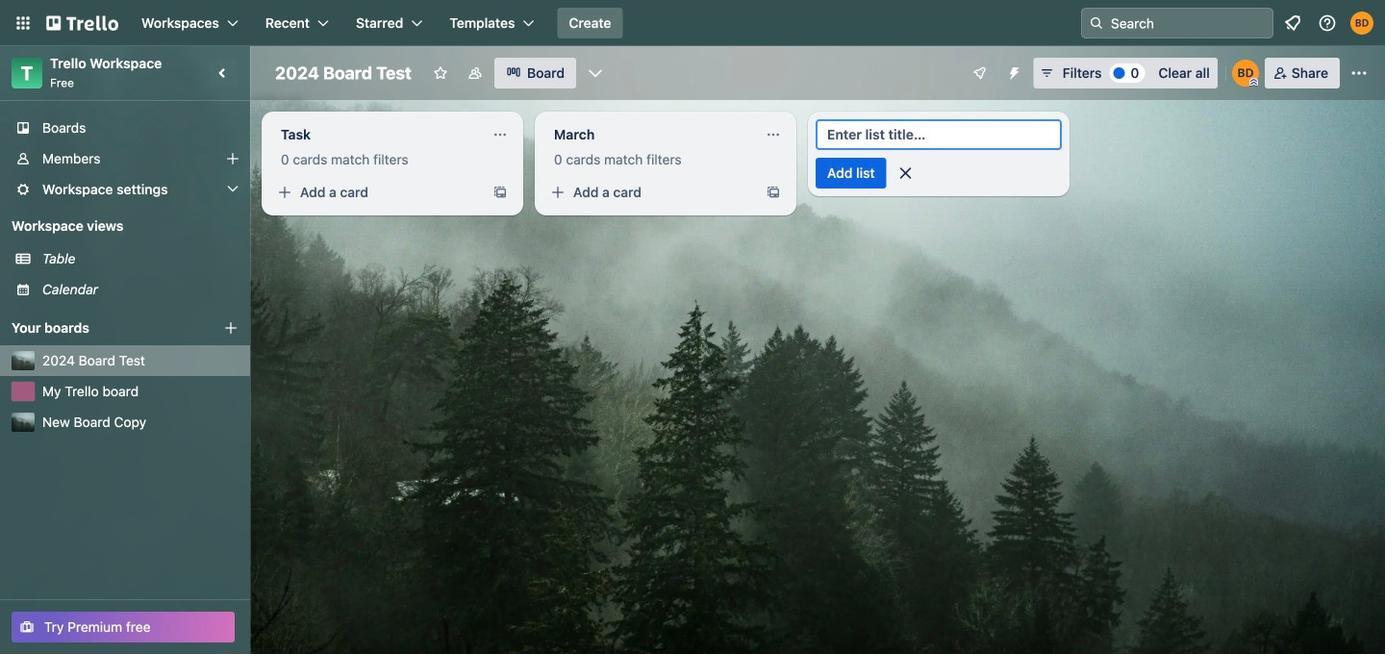 Task type: describe. For each thing, give the bounding box(es) containing it.
star or unstar board image
[[433, 65, 448, 81]]

Enter list title… text field
[[816, 119, 1063, 150]]

primary element
[[0, 0, 1386, 46]]

search image
[[1089, 15, 1105, 31]]

automation image
[[1000, 58, 1027, 85]]

Board name text field
[[266, 58, 421, 89]]

power ups image
[[973, 65, 988, 81]]

your boards with 3 items element
[[12, 317, 194, 340]]

customize views image
[[586, 64, 605, 83]]

2 create from template… image from the left
[[766, 185, 782, 200]]



Task type: locate. For each thing, give the bounding box(es) containing it.
cancel list editing image
[[897, 164, 916, 183]]

back to home image
[[46, 8, 118, 38]]

workspace visible image
[[468, 65, 483, 81]]

0 vertical spatial barb dwyer (barbdwyer3) image
[[1351, 12, 1374, 35]]

workspace navigation collapse icon image
[[210, 60, 237, 87]]

1 create from template… image from the left
[[493, 185, 508, 200]]

barb dwyer (barbdwyer3) image
[[1351, 12, 1374, 35], [1233, 60, 1260, 87]]

this member is an admin of this board. image
[[1250, 78, 1259, 87]]

barb dwyer (barbdwyer3) image down search field
[[1233, 60, 1260, 87]]

add board image
[[223, 320, 239, 336]]

0 horizontal spatial create from template… image
[[493, 185, 508, 200]]

open information menu image
[[1319, 13, 1338, 33]]

None text field
[[269, 119, 485, 150], [543, 119, 758, 150], [269, 119, 485, 150], [543, 119, 758, 150]]

1 horizontal spatial create from template… image
[[766, 185, 782, 200]]

Search field
[[1105, 10, 1273, 37]]

create from template… image
[[493, 185, 508, 200], [766, 185, 782, 200]]

barb dwyer (barbdwyer3) image right open information menu icon
[[1351, 12, 1374, 35]]

1 vertical spatial barb dwyer (barbdwyer3) image
[[1233, 60, 1260, 87]]

show menu image
[[1350, 64, 1370, 83]]

barb dwyer (barbdwyer3) image inside 'primary' element
[[1351, 12, 1374, 35]]

0 notifications image
[[1282, 12, 1305, 35]]

1 horizontal spatial barb dwyer (barbdwyer3) image
[[1351, 12, 1374, 35]]

0 horizontal spatial barb dwyer (barbdwyer3) image
[[1233, 60, 1260, 87]]



Task type: vqa. For each thing, say whether or not it's contained in the screenshot.
MY
no



